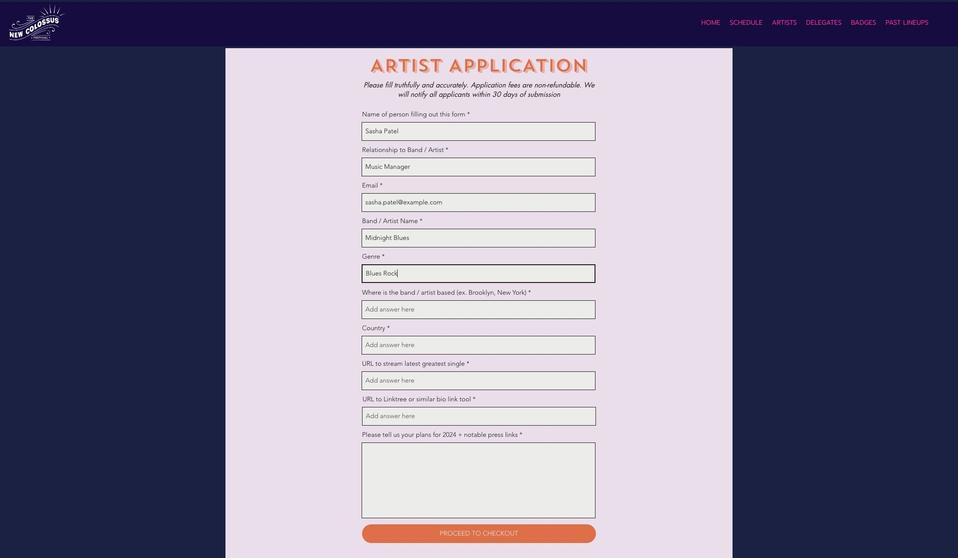 Task type: describe. For each thing, give the bounding box(es) containing it.
1 add answer here text field from the top
[[362, 300, 596, 319]]

0 vertical spatial add answer here text field
[[362, 372, 596, 390]]

the new colossus music festival logo 2024 image
[[7, 4, 67, 42]]



Task type: vqa. For each thing, say whether or not it's contained in the screenshot.
1st Add answer here text box from the bottom
no



Task type: locate. For each thing, give the bounding box(es) containing it.
2 add answer here text field from the top
[[362, 336, 596, 355]]

None text field
[[362, 229, 596, 247], [362, 264, 596, 283], [362, 229, 596, 247], [362, 264, 596, 283]]

1 vertical spatial add answer here text field
[[362, 407, 596, 426]]

None email field
[[362, 193, 596, 212]]

0 vertical spatial add answer here text field
[[362, 300, 596, 319]]

None text field
[[362, 122, 596, 141], [362, 158, 596, 176], [362, 443, 596, 519], [362, 122, 596, 141], [362, 158, 596, 176], [362, 443, 596, 519]]

1 vertical spatial add answer here text field
[[362, 336, 596, 355]]

Add answer here text field
[[362, 372, 596, 390], [362, 407, 596, 426]]

Add answer here text field
[[362, 300, 596, 319], [362, 336, 596, 355]]



